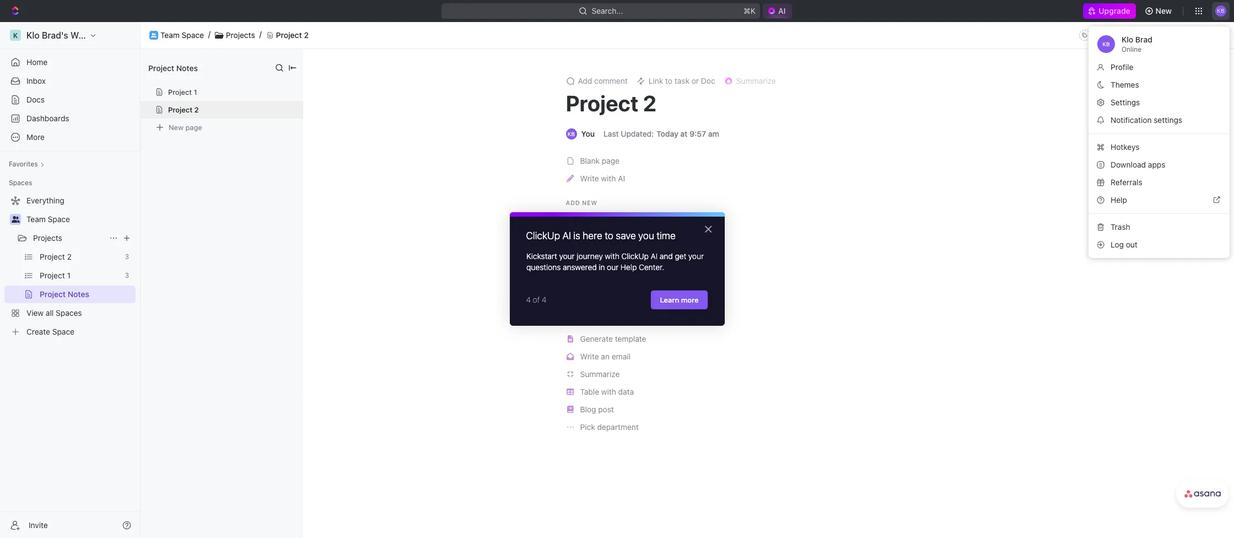 Task type: describe. For each thing, give the bounding box(es) containing it.
notification
[[1111, 115, 1152, 125]]

profile button
[[1093, 58, 1225, 76]]

to
[[605, 230, 614, 241]]

team space link for the rightmost user group icon
[[160, 30, 204, 40]]

our
[[607, 263, 618, 272]]

generate template
[[580, 334, 646, 343]]

with for data
[[601, 387, 616, 396]]

last updated: today at 9:57 am
[[604, 129, 719, 138]]

improve writing
[[580, 316, 635, 326]]

answered
[[563, 263, 597, 272]]

tree inside sidebar navigation
[[4, 192, 136, 341]]

settings
[[1154, 115, 1182, 125]]

new for new page
[[169, 123, 184, 131]]

compress image
[[567, 371, 573, 378]]

download apps button
[[1093, 156, 1225, 174]]

learn more
[[660, 295, 699, 304]]

write an email
[[580, 352, 631, 361]]

email
[[612, 352, 631, 361]]

summarize button
[[563, 365, 966, 383]]

2 horizontal spatial 2
[[643, 90, 657, 116]]

team for the rightmost user group icon team space link
[[160, 30, 180, 39]]

blog
[[580, 405, 596, 414]]

0 horizontal spatial project 2
[[168, 105, 199, 114]]

space for user group icon within sidebar navigation's team space link
[[48, 214, 70, 224]]

data
[[618, 387, 634, 396]]

write for write an email
[[580, 352, 599, 361]]

projects for projects link inside tree
[[33, 233, 62, 243]]

of
[[533, 295, 540, 304]]

you
[[638, 230, 654, 241]]

pick department
[[580, 422, 639, 432]]

center.
[[639, 263, 664, 272]]

upgrade
[[1099, 6, 1130, 15]]

an
[[601, 352, 610, 361]]

pick department button
[[563, 418, 966, 436]]

inbox
[[26, 76, 46, 85]]

favorites button
[[4, 158, 49, 171]]

table with data button
[[563, 383, 966, 401]]

write for write with ai
[[580, 174, 599, 183]]

notes
[[176, 63, 198, 72]]

list
[[610, 249, 623, 259]]

clickup inside the kickstart your journey with clickup ai and get your questions answered in our help center.
[[621, 251, 649, 261]]

trash
[[1111, 222, 1130, 232]]

trash button
[[1093, 218, 1225, 236]]

subpage
[[580, 267, 612, 276]]

improve writing button
[[563, 313, 966, 330]]

page for blank page
[[602, 156, 620, 165]]

clickup list
[[580, 249, 623, 259]]

settings button
[[1093, 94, 1225, 111]]

kickstart
[[526, 251, 557, 261]]

envelope open image
[[567, 353, 574, 360]]

improve
[[580, 316, 609, 326]]

settings
[[1111, 98, 1140, 107]]

1 horizontal spatial user group image
[[151, 33, 157, 37]]

brad
[[1136, 35, 1153, 44]]

team space for user group icon within sidebar navigation
[[26, 214, 70, 224]]

generate
[[580, 334, 613, 343]]

referrals
[[1111, 177, 1143, 187]]

hotkeys button
[[1093, 138, 1225, 156]]

invite
[[29, 520, 48, 529]]

download apps
[[1111, 160, 1166, 169]]

hotkeys
[[1111, 142, 1140, 152]]

docs
[[26, 95, 45, 104]]

1 your from the left
[[559, 251, 575, 261]]

blank page
[[580, 156, 620, 165]]

0 horizontal spatial ai
[[563, 230, 571, 241]]

column button
[[563, 228, 966, 245]]

template
[[615, 334, 646, 343]]

column
[[580, 232, 607, 241]]

team for user group icon within sidebar navigation's team space link
[[26, 214, 46, 224]]

projects link for the rightmost user group icon team space link
[[226, 30, 255, 40]]

share
[[1114, 30, 1135, 40]]

write with ai button
[[563, 170, 966, 187]]

log
[[1111, 240, 1124, 249]]

1 horizontal spatial 2
[[304, 30, 309, 39]]

time
[[657, 230, 676, 241]]

ai inside the kickstart your journey with clickup ai and get your questions answered in our help center.
[[651, 251, 657, 261]]

table for table
[[580, 214, 599, 223]]

new page
[[169, 123, 202, 131]]

9:57
[[690, 129, 706, 138]]

home
[[26, 57, 48, 67]]

generate template button
[[563, 330, 966, 348]]

themes button
[[1093, 76, 1225, 94]]

2 horizontal spatial project 2
[[566, 90, 657, 116]]

log out button
[[1093, 236, 1225, 254]]

summarize
[[580, 369, 620, 379]]

am
[[708, 129, 719, 138]]

team space for the rightmost user group icon
[[160, 30, 204, 39]]

projects link for user group icon within sidebar navigation's team space link
[[33, 229, 105, 247]]

blank
[[580, 156, 600, 165]]

with inside the kickstart your journey with clickup ai and get your questions answered in our help center.
[[605, 251, 619, 261]]

pick
[[580, 422, 595, 432]]

add new
[[566, 199, 597, 206]]

× button
[[704, 221, 713, 236]]

notification settings button
[[1093, 111, 1225, 129]]



Task type: vqa. For each thing, say whether or not it's contained in the screenshot.
Hotkeys Button
yes



Task type: locate. For each thing, give the bounding box(es) containing it.
post
[[598, 405, 614, 414]]

user group image down spaces
[[11, 216, 20, 223]]

writing
[[611, 316, 635, 326]]

1 vertical spatial page
[[602, 156, 620, 165]]

project notes
[[148, 63, 198, 72]]

table
[[580, 214, 599, 223], [580, 387, 599, 396]]

0 horizontal spatial help
[[620, 263, 637, 272]]

ai down blank page
[[618, 174, 625, 183]]

0 horizontal spatial 2
[[194, 105, 199, 114]]

1 vertical spatial projects link
[[33, 229, 105, 247]]

kickstart your journey with clickup ai and get your questions answered in our help center.
[[526, 251, 706, 272]]

0 horizontal spatial 4
[[526, 295, 531, 304]]

clickup inside button
[[580, 249, 608, 259]]

clickup ai is here to save you time
[[526, 230, 676, 241]]

add comment
[[578, 76, 628, 85]]

new for new
[[1156, 6, 1172, 15]]

apps
[[1148, 160, 1166, 169]]

add left the new
[[566, 199, 580, 206]]

1 vertical spatial add
[[566, 199, 580, 206]]

search...
[[592, 6, 623, 15]]

dashboards
[[26, 114, 69, 123]]

1 vertical spatial with
[[605, 251, 619, 261]]

get
[[675, 251, 686, 261]]

notification settings
[[1111, 115, 1182, 125]]

online
[[1122, 45, 1142, 53]]

1 vertical spatial team space
[[26, 214, 70, 224]]

1 4 from the left
[[526, 295, 531, 304]]

0 vertical spatial add
[[578, 76, 592, 85]]

file word image
[[568, 335, 573, 343]]

1
[[194, 88, 197, 96]]

1 vertical spatial ai
[[563, 230, 571, 241]]

blog post
[[580, 405, 614, 414]]

1 vertical spatial new
[[169, 123, 184, 131]]

ai inside button
[[618, 174, 625, 183]]

team space link for user group icon within sidebar navigation
[[26, 211, 133, 228]]

2 horizontal spatial ai
[[651, 251, 657, 261]]

4 left the of
[[526, 295, 531, 304]]

blog post button
[[563, 401, 966, 418]]

team space down spaces
[[26, 214, 70, 224]]

team space
[[160, 30, 204, 39], [26, 214, 70, 224]]

with up our
[[605, 251, 619, 261]]

2 horizontal spatial clickup
[[621, 251, 649, 261]]

1 vertical spatial team
[[26, 214, 46, 224]]

table down the new
[[580, 214, 599, 223]]

0 vertical spatial projects
[[226, 30, 255, 39]]

in
[[599, 263, 605, 272]]

team space link
[[160, 30, 204, 40], [26, 211, 133, 228]]

ai
[[618, 174, 625, 183], [563, 230, 571, 241], [651, 251, 657, 261]]

dashboards link
[[4, 110, 136, 127]]

0 horizontal spatial page
[[185, 123, 202, 131]]

1 horizontal spatial page
[[602, 156, 620, 165]]

0 vertical spatial table
[[580, 214, 599, 223]]

help inside button
[[1111, 195, 1127, 204]]

1 horizontal spatial help
[[1111, 195, 1127, 204]]

0 vertical spatial space
[[182, 30, 204, 39]]

user group image inside sidebar navigation
[[11, 216, 20, 223]]

0 vertical spatial team
[[160, 30, 180, 39]]

save
[[616, 230, 636, 241]]

user group image
[[151, 33, 157, 37], [11, 216, 20, 223]]

1 horizontal spatial new
[[1156, 6, 1172, 15]]

klo
[[1122, 35, 1134, 44]]

spaces
[[9, 179, 32, 187]]

write with ai
[[580, 174, 625, 183]]

last
[[604, 129, 619, 138]]

with left data
[[601, 387, 616, 396]]

write inside "button"
[[580, 352, 599, 361]]

book image
[[567, 406, 573, 413]]

clickup list button
[[563, 245, 966, 263]]

help right our
[[620, 263, 637, 272]]

1 horizontal spatial projects link
[[226, 30, 255, 40]]

1 horizontal spatial clickup
[[580, 249, 608, 259]]

1 horizontal spatial team space link
[[160, 30, 204, 40]]

1 vertical spatial help
[[620, 263, 637, 272]]

klo brad online
[[1122, 35, 1153, 53]]

projects link inside tree
[[33, 229, 105, 247]]

write inside button
[[580, 174, 599, 183]]

space for the rightmost user group icon team space link
[[182, 30, 204, 39]]

0 vertical spatial write
[[580, 174, 599, 183]]

your up answered on the left of page
[[559, 251, 575, 261]]

0 vertical spatial projects link
[[226, 30, 255, 40]]

4 right the of
[[542, 295, 547, 304]]

1 horizontal spatial space
[[182, 30, 204, 39]]

project 1
[[168, 88, 197, 96]]

⌘k
[[744, 6, 756, 15]]

space
[[182, 30, 204, 39], [48, 214, 70, 224]]

1 horizontal spatial your
[[688, 251, 704, 261]]

tree
[[4, 192, 136, 341]]

is
[[573, 230, 580, 241]]

0 horizontal spatial team
[[26, 214, 46, 224]]

add for add new
[[566, 199, 580, 206]]

0 horizontal spatial user group image
[[11, 216, 20, 223]]

0 vertical spatial new
[[1156, 6, 1172, 15]]

2 vertical spatial ai
[[651, 251, 657, 261]]

clickup for clickup list
[[580, 249, 608, 259]]

0 vertical spatial user group image
[[151, 33, 157, 37]]

ai left is
[[563, 230, 571, 241]]

more
[[681, 295, 699, 304]]

help down referrals
[[1111, 195, 1127, 204]]

1 vertical spatial table
[[580, 387, 599, 396]]

page inside 'button'
[[602, 156, 620, 165]]

0 vertical spatial help
[[1111, 195, 1127, 204]]

clickup up in
[[580, 249, 608, 259]]

profile
[[1111, 62, 1134, 72]]

project 2
[[276, 30, 309, 39], [566, 90, 657, 116], [168, 105, 199, 114]]

project
[[276, 30, 302, 39], [148, 63, 174, 72], [168, 88, 192, 96], [566, 90, 639, 116], [168, 105, 193, 114]]

0 horizontal spatial clickup
[[526, 230, 560, 241]]

upgrade link
[[1083, 3, 1136, 19]]

write left an
[[580, 352, 599, 361]]

4
[[526, 295, 531, 304], [542, 295, 547, 304]]

team
[[160, 30, 180, 39], [26, 214, 46, 224]]

favorites
[[9, 160, 38, 168]]

1 vertical spatial write
[[580, 352, 599, 361]]

team up "project notes"
[[160, 30, 180, 39]]

0 horizontal spatial kb
[[1103, 41, 1110, 47]]

1 write from the top
[[580, 174, 599, 183]]

sidebar navigation
[[0, 22, 141, 538]]

1 horizontal spatial 4
[[542, 295, 547, 304]]

space inside tree
[[48, 214, 70, 224]]

new button
[[1140, 2, 1179, 20]]

table for table with data
[[580, 387, 599, 396]]

your right get
[[688, 251, 704, 261]]

team down spaces
[[26, 214, 46, 224]]

1 vertical spatial kb
[[1103, 41, 1110, 47]]

2 write from the top
[[580, 352, 599, 361]]

add for add comment
[[578, 76, 592, 85]]

0 horizontal spatial new
[[169, 123, 184, 131]]

×
[[704, 221, 713, 236]]

page down 1
[[185, 123, 202, 131]]

projects for projects link corresponding to the rightmost user group icon team space link
[[226, 30, 255, 39]]

help inside the kickstart your journey with clickup ai and get your questions answered in our help center.
[[620, 263, 637, 272]]

team space inside sidebar navigation
[[26, 214, 70, 224]]

kb button
[[1212, 2, 1230, 20]]

pencil image
[[567, 175, 574, 182]]

1 vertical spatial projects
[[33, 233, 62, 243]]

1 vertical spatial team space link
[[26, 211, 133, 228]]

1 horizontal spatial team space
[[160, 30, 204, 39]]

1 vertical spatial user group image
[[11, 216, 20, 223]]

projects
[[226, 30, 255, 39], [33, 233, 62, 243]]

inbox link
[[4, 72, 136, 90]]

0 vertical spatial ai
[[618, 174, 625, 183]]

new inside button
[[1156, 6, 1172, 15]]

learn
[[660, 295, 679, 304]]

0 horizontal spatial projects link
[[33, 229, 105, 247]]

0 horizontal spatial projects
[[33, 233, 62, 243]]

clickup
[[526, 230, 560, 241], [580, 249, 608, 259], [621, 251, 649, 261]]

0 vertical spatial kb
[[1217, 7, 1225, 14]]

page
[[185, 123, 202, 131], [602, 156, 620, 165]]

0 horizontal spatial team space
[[26, 214, 70, 224]]

× dialog
[[510, 212, 725, 326]]

projects link
[[226, 30, 255, 40], [33, 229, 105, 247]]

1 horizontal spatial team
[[160, 30, 180, 39]]

docs link
[[4, 91, 136, 109]]

2 vertical spatial with
[[601, 387, 616, 396]]

learn more button
[[651, 290, 708, 310]]

add left comment
[[578, 76, 592, 85]]

table button
[[563, 210, 966, 228]]

0 vertical spatial team space
[[160, 30, 204, 39]]

add
[[578, 76, 592, 85], [566, 199, 580, 206]]

clickup up kickstart
[[526, 230, 560, 241]]

and
[[659, 251, 673, 261]]

team space up 'notes'
[[160, 30, 204, 39]]

1 table from the top
[[580, 214, 599, 223]]

user group image up "project notes"
[[151, 33, 157, 37]]

subpage button
[[563, 263, 966, 281]]

team inside tree
[[26, 214, 46, 224]]

new
[[582, 199, 597, 206]]

log out
[[1111, 240, 1138, 249]]

ai up the center.
[[651, 251, 657, 261]]

0 vertical spatial with
[[601, 174, 616, 183]]

0 horizontal spatial space
[[48, 214, 70, 224]]

help button
[[1093, 191, 1225, 209]]

referrals button
[[1093, 174, 1225, 191]]

themes
[[1111, 80, 1139, 89]]

page up write with ai
[[602, 156, 620, 165]]

table up blog
[[580, 387, 599, 396]]

home link
[[4, 53, 136, 71]]

2 your from the left
[[688, 251, 704, 261]]

0 vertical spatial page
[[185, 123, 202, 131]]

0 vertical spatial team space link
[[160, 30, 204, 40]]

department
[[597, 422, 639, 432]]

table image
[[567, 388, 574, 396]]

1 horizontal spatial ai
[[618, 174, 625, 183]]

hand sparkles image
[[566, 318, 575, 325]]

clickup for clickup ai is here to save you time
[[526, 230, 560, 241]]

1 vertical spatial space
[[48, 214, 70, 224]]

0 horizontal spatial your
[[559, 251, 575, 261]]

write down the 'blank'
[[580, 174, 599, 183]]

clickup up the center.
[[621, 251, 649, 261]]

1 horizontal spatial project 2
[[276, 30, 309, 39]]

0 horizontal spatial team space link
[[26, 211, 133, 228]]

today
[[657, 129, 678, 138]]

1 horizontal spatial projects
[[226, 30, 255, 39]]

with for ai
[[601, 174, 616, 183]]

1 horizontal spatial kb
[[1217, 7, 1225, 14]]

tree containing team space
[[4, 192, 136, 341]]

kb
[[1217, 7, 1225, 14], [1103, 41, 1110, 47]]

with down blank page
[[601, 174, 616, 183]]

2 table from the top
[[580, 387, 599, 396]]

download
[[1111, 160, 1146, 169]]

2 4 from the left
[[542, 295, 547, 304]]

kb inside kb dropdown button
[[1217, 7, 1225, 14]]

projects inside tree
[[33, 233, 62, 243]]

out
[[1126, 240, 1138, 249]]

page for new page
[[185, 123, 202, 131]]

blank page button
[[563, 152, 966, 170]]



